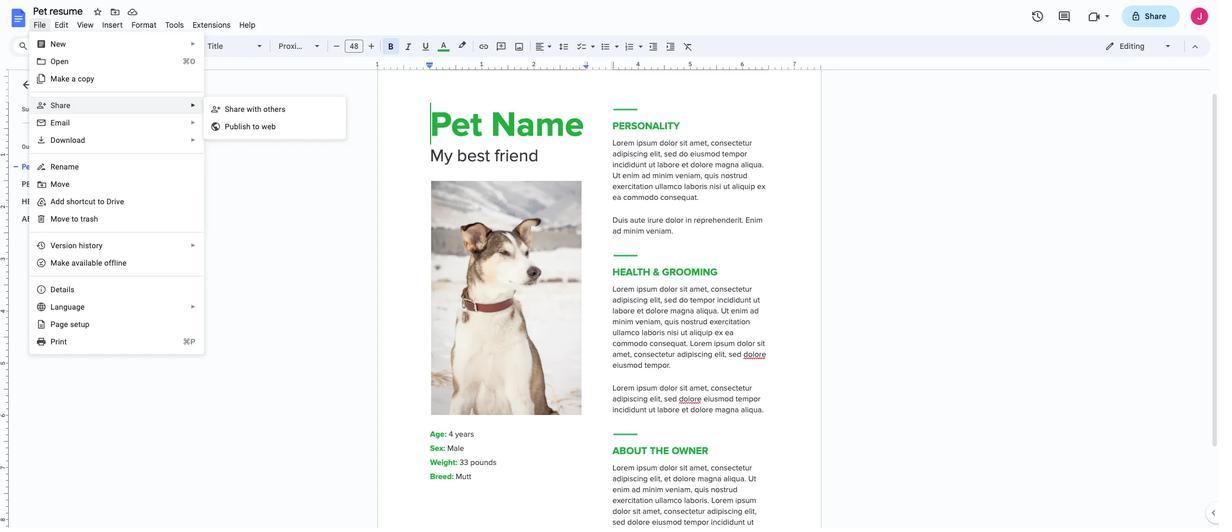Task type: vqa. For each thing, say whether or not it's contained in the screenshot.
1st synonyms: from the bottom of the the Dictionary results for crawling section
no



Task type: describe. For each thing, give the bounding box(es) containing it.
top margin image
[[0, 51, 8, 105]]

make available offline k element
[[51, 259, 130, 267]]

anguage
[[55, 303, 85, 311]]

► for anguage
[[191, 304, 196, 310]]

menu containing s
[[204, 97, 346, 139]]

pen
[[56, 57, 69, 66]]

publish to web w element
[[225, 122, 279, 131]]

summary heading
[[22, 105, 48, 114]]

publish
[[225, 122, 251, 131]]

right margin image
[[766, 61, 821, 70]]

highlight color image
[[456, 39, 468, 52]]

n
[[51, 40, 56, 48]]

proxima nova option
[[279, 39, 328, 54]]

version h istory
[[51, 241, 103, 250]]

edit menu item
[[50, 18, 73, 32]]

⌘o element
[[169, 56, 196, 67]]

ownload
[[56, 136, 85, 145]]

► for ownload
[[191, 137, 196, 143]]

share
[[1146, 11, 1167, 21]]

m
[[51, 180, 57, 189]]

move
[[51, 215, 70, 223]]

language l element
[[51, 303, 88, 311]]

others
[[264, 105, 286, 114]]

with
[[247, 105, 262, 114]]

⌘p element
[[170, 336, 196, 347]]

l anguage
[[51, 303, 85, 311]]

editing
[[1120, 41, 1145, 51]]

make a c opy
[[51, 74, 94, 83]]

download d element
[[51, 136, 89, 145]]

hare for hare with others
[[230, 105, 245, 114]]

format
[[132, 20, 157, 30]]

ma
[[51, 259, 62, 267]]

owner
[[66, 214, 95, 224]]

hare for hare
[[55, 101, 70, 110]]

r
[[51, 162, 55, 171]]

make
[[51, 74, 70, 83]]

email e element
[[51, 118, 73, 127]]

move t o trash
[[51, 215, 98, 223]]

Rename text field
[[29, 4, 89, 17]]

0 horizontal spatial to
[[98, 197, 105, 206]]

share button
[[1122, 5, 1181, 27]]

edit
[[55, 20, 68, 30]]

ma k e available offline
[[51, 259, 127, 267]]

p
[[51, 337, 55, 346]]

personality
[[22, 179, 73, 189]]

Font size text field
[[346, 40, 363, 53]]

mail
[[55, 118, 70, 127]]

Menus field
[[14, 39, 68, 54]]

help
[[239, 20, 256, 30]]

insert
[[102, 20, 123, 30]]

text color image
[[438, 39, 450, 52]]

left margin image
[[378, 61, 433, 70]]

file menu item
[[29, 18, 50, 32]]

h
[[79, 241, 83, 250]]

⌘o
[[183, 57, 196, 66]]

o pen
[[51, 57, 69, 66]]

e mail
[[51, 118, 70, 127]]

the
[[50, 214, 64, 224]]

document outline element
[[9, 70, 156, 528]]

mode and view toolbar
[[1098, 35, 1205, 57]]

m ove
[[51, 180, 70, 189]]

view menu item
[[73, 18, 98, 32]]

r ename
[[51, 162, 79, 171]]

insert image image
[[513, 39, 526, 54]]

menu bar banner
[[0, 0, 1220, 528]]

help menu item
[[235, 18, 260, 32]]

eb
[[268, 122, 276, 131]]

make a copy c element
[[51, 74, 98, 83]]

menu bar inside 'menu bar' banner
[[29, 14, 260, 32]]

insert menu item
[[98, 18, 127, 32]]

trash
[[81, 215, 98, 223]]

health & grooming
[[22, 197, 104, 206]]

d
[[51, 136, 56, 145]]

d ownload
[[51, 136, 85, 145]]

share s element
[[51, 101, 74, 110]]



Task type: locate. For each thing, give the bounding box(es) containing it.
add shortcut to drive , element
[[51, 197, 127, 206]]

offline
[[104, 259, 127, 267]]

a
[[72, 74, 76, 83]]

shortcut
[[66, 197, 96, 206]]

1 ► from the top
[[191, 41, 196, 47]]

hare left with
[[230, 105, 245, 114]]

4 ► from the top
[[191, 137, 196, 143]]

ove
[[57, 180, 70, 189]]

application containing share
[[0, 0, 1220, 528]]

extensions
[[193, 20, 231, 30]]

title
[[208, 41, 223, 51]]

extensions menu item
[[188, 18, 235, 32]]

move to trash t element
[[51, 215, 101, 223]]

0 horizontal spatial s
[[51, 101, 55, 110]]

w
[[262, 122, 268, 131]]

health
[[22, 197, 51, 206]]

numbered list menu image
[[636, 39, 643, 43]]

styles list. title selected. option
[[208, 39, 251, 54]]

rename r element
[[51, 162, 82, 171]]

e right 'pa'
[[64, 320, 68, 329]]

1 vertical spatial to
[[98, 197, 105, 206]]

n ew
[[51, 40, 66, 48]]

setup
[[70, 320, 90, 329]]

outline
[[22, 143, 41, 151]]

to left w
[[253, 122, 260, 131]]

menu bar
[[29, 14, 260, 32]]

version history h element
[[51, 241, 106, 250]]

details
[[51, 285, 75, 294]]

publish to w eb
[[225, 122, 276, 131]]

e for k
[[65, 259, 70, 267]]

s up publish in the top of the page
[[225, 105, 230, 114]]

&
[[53, 197, 58, 206]]

0 vertical spatial to
[[253, 122, 260, 131]]

k
[[62, 259, 65, 267]]

ew
[[56, 40, 66, 48]]

►
[[191, 41, 196, 47], [191, 102, 196, 108], [191, 120, 196, 126], [191, 137, 196, 143], [191, 242, 196, 248], [191, 304, 196, 310]]

istory
[[83, 241, 103, 250]]

new n element
[[51, 40, 69, 48]]

e for g
[[64, 320, 68, 329]]

details b element
[[51, 285, 78, 294]]

tools menu item
[[161, 18, 188, 32]]

pet
[[22, 162, 34, 172]]

hare up mail
[[55, 101, 70, 110]]

6 ► from the top
[[191, 304, 196, 310]]

s for hare with others
[[225, 105, 230, 114]]

line & paragraph spacing image
[[558, 39, 570, 54]]

summary
[[22, 106, 48, 113]]

application
[[0, 0, 1220, 528]]

version
[[51, 241, 77, 250]]

Star checkbox
[[90, 4, 105, 20]]

hare
[[55, 101, 70, 110], [230, 105, 245, 114]]

menu
[[3, 0, 204, 411], [204, 97, 346, 139]]

o
[[51, 57, 56, 66]]

proxima
[[279, 41, 308, 51]]

about
[[22, 214, 48, 224]]

move m element
[[51, 180, 73, 189]]

drive
[[107, 197, 124, 206]]

1
[[376, 60, 379, 68]]

add shortcut to drive
[[51, 197, 124, 206]]

► for mail
[[191, 120, 196, 126]]

1 horizontal spatial hare
[[230, 105, 245, 114]]

opy
[[82, 74, 94, 83]]

editing button
[[1098, 38, 1180, 54]]

main toolbar
[[67, 0, 697, 422]]

pa g e setup
[[51, 320, 90, 329]]

share with others s element
[[225, 105, 289, 114]]

pa
[[51, 320, 60, 329]]

o
[[74, 215, 79, 223]]

e right ma
[[65, 259, 70, 267]]

s up "e"
[[51, 101, 55, 110]]

Font size field
[[345, 40, 368, 53]]

page setup g element
[[51, 320, 93, 329]]

t
[[72, 215, 74, 223]]

► for ew
[[191, 41, 196, 47]]

0 vertical spatial e
[[65, 259, 70, 267]]

s hare
[[51, 101, 70, 110]]

s for hare
[[51, 101, 55, 110]]

⌘p
[[183, 337, 196, 346]]

pet name
[[22, 162, 57, 172]]

tools
[[165, 20, 184, 30]]

outline heading
[[9, 143, 156, 158]]

2 ► from the top
[[191, 102, 196, 108]]

1 horizontal spatial s
[[225, 105, 230, 114]]

about the owner
[[22, 214, 95, 224]]

s hare with others
[[225, 105, 286, 114]]

available
[[72, 259, 102, 267]]

to left drive
[[98, 197, 105, 206]]

rint
[[55, 337, 67, 346]]

to
[[253, 122, 260, 131], [98, 197, 105, 206]]

e
[[65, 259, 70, 267], [64, 320, 68, 329]]

1 horizontal spatial to
[[253, 122, 260, 131]]

format menu item
[[127, 18, 161, 32]]

s
[[51, 101, 55, 110], [225, 105, 230, 114]]

menu bar containing file
[[29, 14, 260, 32]]

l
[[51, 303, 55, 311]]

5 ► from the top
[[191, 242, 196, 248]]

g
[[60, 320, 64, 329]]

1 vertical spatial e
[[64, 320, 68, 329]]

► for hare
[[191, 102, 196, 108]]

open o element
[[51, 57, 72, 66]]

ename
[[55, 162, 79, 171]]

p rint
[[51, 337, 67, 346]]

add
[[51, 197, 64, 206]]

nova
[[310, 41, 328, 51]]

grooming
[[60, 197, 104, 206]]

proxima nova
[[279, 41, 328, 51]]

menu containing n
[[3, 0, 204, 411]]

c
[[78, 74, 82, 83]]

0 horizontal spatial hare
[[55, 101, 70, 110]]

view
[[77, 20, 94, 30]]

name
[[36, 162, 57, 172]]

file
[[34, 20, 46, 30]]

print p element
[[51, 337, 70, 346]]

e
[[51, 118, 55, 127]]

3 ► from the top
[[191, 120, 196, 126]]



